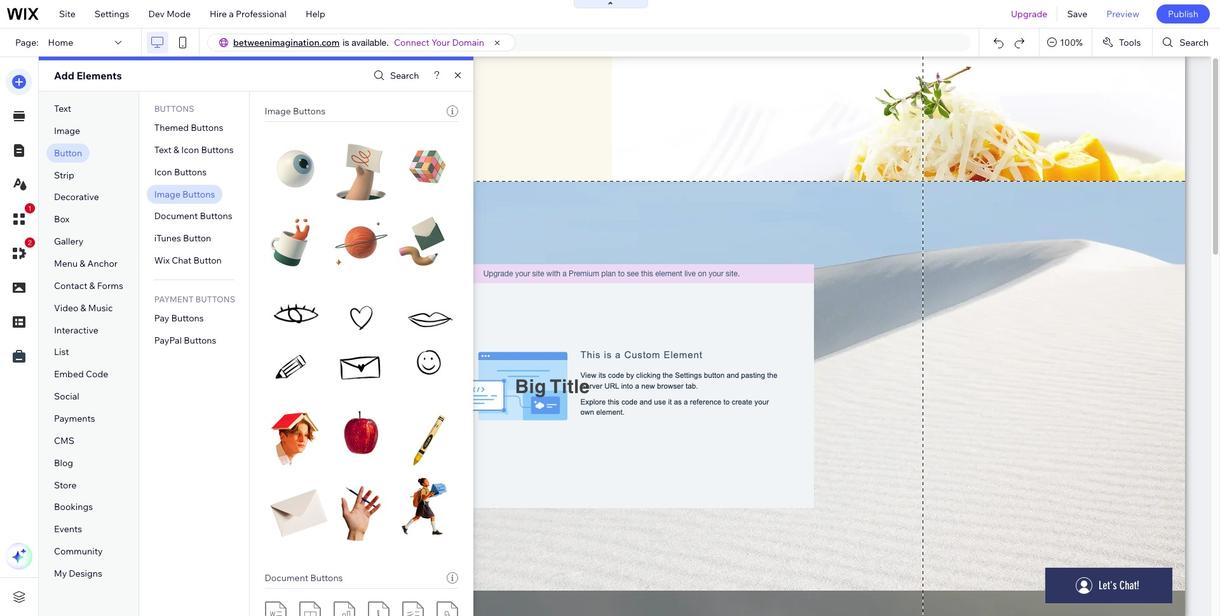 Task type: vqa. For each thing, say whether or not it's contained in the screenshot.
ANCHOR
yes



Task type: locate. For each thing, give the bounding box(es) containing it.
&
[[174, 144, 179, 156], [80, 258, 85, 269], [89, 280, 95, 292], [80, 302, 86, 314]]

betweenimagination.com
[[233, 37, 340, 48]]

icon
[[181, 144, 199, 156], [154, 166, 172, 178]]

1 vertical spatial text
[[154, 144, 172, 156]]

help
[[306, 8, 325, 20]]

1 vertical spatial search button
[[370, 66, 419, 85]]

button up strip
[[54, 147, 82, 159]]

0 vertical spatial button
[[54, 147, 82, 159]]

text
[[54, 103, 71, 114], [154, 144, 172, 156]]

image
[[265, 105, 291, 117], [54, 125, 80, 137], [154, 188, 180, 200]]

add
[[54, 69, 74, 82]]

& up icon buttons
[[174, 144, 179, 156]]

text down add on the top of the page
[[54, 103, 71, 114]]

store
[[54, 480, 77, 491]]

button right "chat"
[[194, 255, 222, 266]]

document
[[154, 211, 198, 222], [265, 573, 308, 584]]

bookings
[[54, 502, 93, 513]]

code
[[86, 369, 108, 380]]

1 vertical spatial button
[[183, 233, 211, 244]]

icon buttons
[[154, 166, 207, 178]]

0 horizontal spatial icon
[[154, 166, 172, 178]]

pay buttons
[[154, 313, 204, 324]]

blog
[[54, 457, 73, 469]]

domain
[[452, 37, 484, 48]]

1
[[28, 205, 32, 212]]

text down the themed
[[154, 144, 172, 156]]

embed code
[[54, 369, 108, 380]]

image buttons
[[265, 105, 325, 117], [154, 188, 215, 200]]

1 vertical spatial image
[[54, 125, 80, 137]]

add elements
[[54, 69, 122, 82]]

2 vertical spatial button
[[194, 255, 222, 266]]

& left forms
[[89, 280, 95, 292]]

text for text & icon buttons
[[154, 144, 172, 156]]

search
[[1180, 37, 1209, 48], [390, 70, 419, 81]]

contact & forms
[[54, 280, 123, 292]]

& for video
[[80, 302, 86, 314]]

dev
[[148, 8, 165, 20]]

my
[[54, 568, 67, 580]]

button up 'wix chat button'
[[183, 233, 211, 244]]

your
[[431, 37, 450, 48]]

0 horizontal spatial document buttons
[[154, 211, 232, 222]]

0 vertical spatial image
[[265, 105, 291, 117]]

music
[[88, 302, 113, 314]]

0 horizontal spatial image
[[54, 125, 80, 137]]

hire a professional
[[210, 8, 287, 20]]

0 vertical spatial document
[[154, 211, 198, 222]]

0 horizontal spatial search button
[[370, 66, 419, 85]]

search button
[[1153, 29, 1220, 57], [370, 66, 419, 85]]

contact
[[54, 280, 87, 292]]

0 vertical spatial image buttons
[[265, 105, 325, 117]]

0 vertical spatial document buttons
[[154, 211, 232, 222]]

1 horizontal spatial icon
[[181, 144, 199, 156]]

text for text
[[54, 103, 71, 114]]

search button down connect
[[370, 66, 419, 85]]

search button down publish button
[[1153, 29, 1220, 57]]

publish button
[[1157, 4, 1210, 24]]

anchor
[[87, 258, 118, 269]]

themed buttons
[[154, 122, 223, 133]]

text & icon buttons
[[154, 144, 234, 156]]

list
[[54, 347, 69, 358]]

1 vertical spatial icon
[[154, 166, 172, 178]]

search down connect
[[390, 70, 419, 81]]

& right "menu"
[[80, 258, 85, 269]]

is
[[343, 37, 349, 48]]

1 horizontal spatial text
[[154, 144, 172, 156]]

icon down "themed buttons"
[[181, 144, 199, 156]]

1 vertical spatial search
[[390, 70, 419, 81]]

0 vertical spatial search
[[1180, 37, 1209, 48]]

icon down text & icon buttons
[[154, 166, 172, 178]]

itunes button
[[154, 233, 211, 244]]

wix
[[154, 255, 170, 266]]

search down publish button
[[1180, 37, 1209, 48]]

site
[[59, 8, 76, 20]]

video
[[54, 302, 78, 314]]

professional
[[236, 8, 287, 20]]

chat
[[172, 255, 192, 266]]

mode
[[167, 8, 191, 20]]

dev mode
[[148, 8, 191, 20]]

0 horizontal spatial text
[[54, 103, 71, 114]]

community
[[54, 546, 103, 557]]

0 horizontal spatial image buttons
[[154, 188, 215, 200]]

1 horizontal spatial document
[[265, 573, 308, 584]]

buttons
[[154, 104, 194, 114], [293, 105, 325, 117], [191, 122, 223, 133], [201, 144, 234, 156], [174, 166, 207, 178], [182, 188, 215, 200], [200, 211, 232, 222], [195, 294, 235, 304], [171, 313, 204, 324], [184, 335, 216, 346], [310, 573, 343, 584]]

menu & anchor
[[54, 258, 118, 269]]

2 vertical spatial image
[[154, 188, 180, 200]]

decorative
[[54, 192, 99, 203]]

gallery
[[54, 236, 83, 247]]

interactive
[[54, 324, 98, 336]]

1 vertical spatial image buttons
[[154, 188, 215, 200]]

preview
[[1107, 8, 1139, 20]]

1 horizontal spatial search button
[[1153, 29, 1220, 57]]

1 vertical spatial document buttons
[[265, 573, 343, 584]]

upgrade
[[1011, 8, 1048, 20]]

1 vertical spatial document
[[265, 573, 308, 584]]

0 horizontal spatial search
[[390, 70, 419, 81]]

& right video
[[80, 302, 86, 314]]

elements
[[77, 69, 122, 82]]

0 horizontal spatial document
[[154, 211, 198, 222]]

document buttons
[[154, 211, 232, 222], [265, 573, 343, 584]]

0 vertical spatial text
[[54, 103, 71, 114]]

button
[[54, 147, 82, 159], [183, 233, 211, 244], [194, 255, 222, 266]]



Task type: describe. For each thing, give the bounding box(es) containing it.
preview button
[[1097, 0, 1149, 28]]

& for text
[[174, 144, 179, 156]]

a
[[229, 8, 234, 20]]

is available. connect your domain
[[343, 37, 484, 48]]

paypal buttons
[[154, 335, 216, 346]]

tools button
[[1092, 29, 1152, 57]]

settings
[[95, 8, 129, 20]]

payment
[[154, 294, 194, 304]]

& for menu
[[80, 258, 85, 269]]

2 horizontal spatial image
[[265, 105, 291, 117]]

strip
[[54, 169, 74, 181]]

0 vertical spatial icon
[[181, 144, 199, 156]]

publish
[[1168, 8, 1199, 20]]

payments
[[54, 413, 95, 425]]

payment buttons
[[154, 294, 235, 304]]

embed
[[54, 369, 84, 380]]

0 vertical spatial search button
[[1153, 29, 1220, 57]]

paypal
[[154, 335, 182, 346]]

1 horizontal spatial search
[[1180, 37, 1209, 48]]

forms
[[97, 280, 123, 292]]

100%
[[1060, 37, 1083, 48]]

pay
[[154, 313, 169, 324]]

2
[[28, 239, 32, 247]]

1 horizontal spatial document buttons
[[265, 573, 343, 584]]

itunes
[[154, 233, 181, 244]]

wix chat button
[[154, 255, 222, 266]]

designs
[[69, 568, 102, 580]]

themed
[[154, 122, 189, 133]]

box
[[54, 214, 70, 225]]

available.
[[352, 37, 389, 48]]

tools
[[1119, 37, 1141, 48]]

social
[[54, 391, 79, 402]]

video & music
[[54, 302, 113, 314]]

1 horizontal spatial image buttons
[[265, 105, 325, 117]]

2 button
[[6, 238, 35, 267]]

connect
[[394, 37, 429, 48]]

1 button
[[6, 203, 35, 233]]

100% button
[[1040, 29, 1092, 57]]

save button
[[1058, 0, 1097, 28]]

my designs
[[54, 568, 102, 580]]

hire
[[210, 8, 227, 20]]

menu
[[54, 258, 78, 269]]

cms
[[54, 435, 74, 447]]

& for contact
[[89, 280, 95, 292]]

home
[[48, 37, 73, 48]]

events
[[54, 524, 82, 535]]

save
[[1067, 8, 1088, 20]]

1 horizontal spatial image
[[154, 188, 180, 200]]



